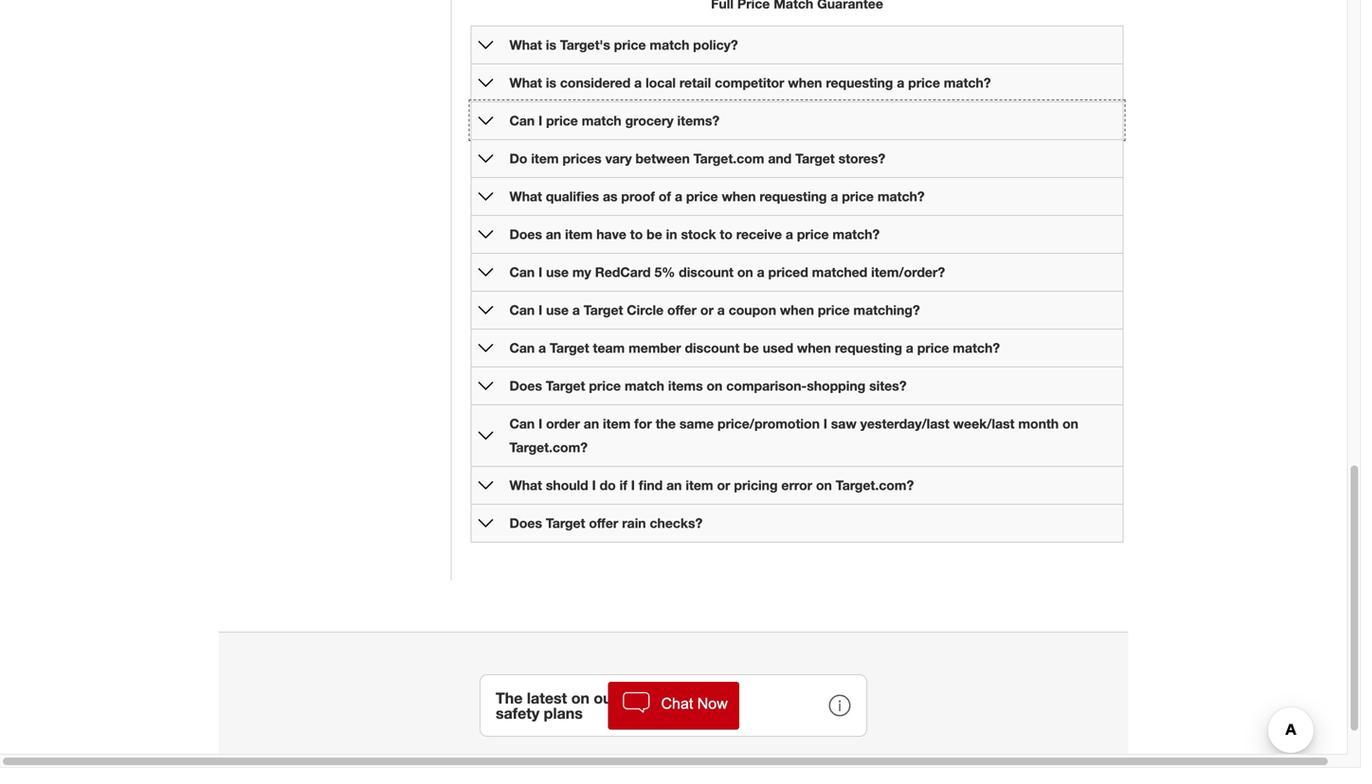 Task type: describe. For each thing, give the bounding box(es) containing it.
can for can i use a target circle offer or a coupon when price matching?
[[509, 302, 535, 318]]

between
[[636, 151, 690, 166]]

prices
[[563, 151, 602, 166]]

proof
[[621, 189, 655, 204]]

can i order an item for the same price/promotion i saw yesterday/last week/last month on target.com?
[[509, 416, 1079, 455]]

chat
[[661, 696, 693, 713]]

health
[[663, 690, 708, 708]]

items
[[668, 378, 703, 394]]

yesterday/last
[[860, 416, 950, 432]]

in
[[666, 227, 677, 242]]

what is considered a local retail competitor when requesting a price match?
[[509, 75, 991, 91]]

2 vertical spatial requesting
[[835, 340, 902, 356]]

target up team
[[584, 302, 623, 318]]

if
[[620, 478, 627, 493]]

does for does target price match items on comparison-shopping sites?
[[509, 378, 542, 394]]

5%
[[654, 265, 675, 280]]

what is target's price match policy? link
[[509, 37, 738, 53]]

can for can i use my redcard 5% discount on a priced matched item/order?
[[509, 265, 535, 280]]

member
[[629, 340, 681, 356]]

our
[[594, 690, 618, 708]]

what should i do if i find an item or pricing error on target.com? link
[[509, 478, 914, 493]]

1 vertical spatial offer
[[589, 516, 618, 531]]

what for what is considered a local retail competitor when requesting a price match?
[[509, 75, 542, 91]]

qualifies
[[546, 189, 599, 204]]

match for grocery
[[582, 113, 621, 128]]

local
[[646, 75, 676, 91]]

sites?
[[869, 378, 907, 394]]

can for can a target team member discount be used when requesting a price match?
[[509, 340, 535, 356]]

for
[[634, 416, 652, 432]]

stock
[[681, 227, 716, 242]]

circle arrow e image for what is target's price match policy?
[[478, 37, 493, 53]]

checks?
[[650, 516, 703, 531]]

my
[[572, 265, 591, 280]]

of
[[659, 189, 671, 204]]

do item prices vary between target.com and target stores?
[[509, 151, 885, 166]]

circle
[[627, 302, 664, 318]]

does target offer rain checks? link
[[509, 516, 703, 531]]

safety
[[496, 705, 540, 723]]

shopping
[[807, 378, 866, 394]]

0 vertical spatial an
[[546, 227, 561, 242]]

the latest on our store health and safety plans link
[[480, 675, 867, 737]]

can i price match grocery items? link
[[509, 113, 720, 128]]

do item prices vary between target.com and target stores? link
[[509, 151, 885, 166]]

rain
[[622, 516, 646, 531]]

does an item have to be in stock to receive a price match? link
[[509, 227, 880, 242]]

now
[[697, 696, 728, 713]]

1 vertical spatial target.com?
[[836, 478, 914, 493]]

the latest on our store health and safety plans
[[496, 690, 739, 723]]

0 horizontal spatial be
[[647, 227, 662, 242]]

does target price match items on comparison-shopping sites? link
[[509, 378, 907, 394]]

0 vertical spatial match
[[650, 37, 689, 53]]

circle arrow e image for does target offer rain checks?
[[478, 516, 493, 531]]

month
[[1018, 416, 1059, 432]]

store
[[622, 690, 659, 708]]

circle arrow e image for what qualifies as proof of a price when requesting a price match?
[[478, 189, 493, 204]]

can for can i price match grocery items?
[[509, 113, 535, 128]]

circle arrow e image for does target price match items on comparison-shopping sites?
[[478, 379, 493, 394]]

can i use a target circle offer or a coupon when price matching? link
[[509, 302, 920, 318]]

1 horizontal spatial be
[[743, 340, 759, 356]]

matching?
[[853, 302, 920, 318]]

target left stores?
[[795, 151, 835, 166]]

considered
[[560, 75, 631, 91]]

circle arrow e image for can a target team member discount be used when requesting a price match?
[[478, 341, 493, 356]]

item up checks?
[[686, 478, 713, 493]]

what should i do if i find an item or pricing error on target.com?
[[509, 478, 914, 493]]

requesting for competitor
[[826, 75, 893, 91]]

on right items
[[707, 378, 723, 394]]

what for what is target's price match policy?
[[509, 37, 542, 53]]

does for does an item have to be in stock to receive a price match?
[[509, 227, 542, 242]]

chat now
[[661, 696, 728, 713]]

same
[[680, 416, 714, 432]]

chat now button
[[608, 682, 739, 730]]

2 to from the left
[[720, 227, 733, 242]]

when right competitor
[[788, 75, 822, 91]]

can i use my redcard 5% discount on a priced matched item/order?
[[509, 265, 945, 280]]

order
[[546, 416, 580, 432]]

what for what should i do if i find an item or pricing error on target.com?
[[509, 478, 542, 493]]

pricing
[[734, 478, 778, 493]]

what qualifies as proof of a price when requesting a price match?
[[509, 189, 925, 204]]

circle arrow e image for can i use a target circle offer or a coupon when price matching?
[[478, 303, 493, 318]]

can i order an item for the same price/promotion i saw yesterday/last week/last month on target.com? link
[[509, 416, 1079, 455]]

policy?
[[693, 37, 738, 53]]

item/order?
[[871, 265, 945, 280]]

receive
[[736, 227, 782, 242]]



Task type: locate. For each thing, give the bounding box(es) containing it.
items?
[[677, 113, 720, 128]]

circle arrow e image for can i order an item for the same price/promotion i saw yesterday/last week/last month on target.com?
[[478, 428, 493, 444]]

can
[[509, 113, 535, 128], [509, 265, 535, 280], [509, 302, 535, 318], [509, 340, 535, 356], [509, 416, 535, 432]]

item left for
[[603, 416, 631, 432]]

1 horizontal spatial or
[[717, 478, 730, 493]]

4 what from the top
[[509, 478, 542, 493]]

saw
[[831, 416, 857, 432]]

discount
[[679, 265, 734, 280], [685, 340, 740, 356]]

on right the month
[[1063, 416, 1079, 432]]

be left "used"
[[743, 340, 759, 356]]

chat now link
[[608, 682, 739, 730]]

what
[[509, 37, 542, 53], [509, 75, 542, 91], [509, 189, 542, 204], [509, 478, 542, 493]]

on inside can i order an item for the same price/promotion i saw yesterday/last week/last month on target.com?
[[1063, 416, 1079, 432]]

retail
[[679, 75, 711, 91]]

be
[[647, 227, 662, 242], [743, 340, 759, 356]]

is left the considered
[[546, 75, 556, 91]]

can a target team member discount be used when requesting a price match? link
[[509, 340, 1000, 356]]

find
[[639, 478, 663, 493]]

as
[[603, 189, 618, 204]]

matched
[[812, 265, 867, 280]]

item left have
[[565, 227, 593, 242]]

2 use from the top
[[546, 302, 569, 318]]

used
[[763, 340, 793, 356]]

1 vertical spatial an
[[584, 416, 599, 432]]

when down priced
[[780, 302, 814, 318]]

match down the considered
[[582, 113, 621, 128]]

3 circle arrow e image from the top
[[478, 227, 493, 242]]

0 vertical spatial use
[[546, 265, 569, 280]]

4 circle arrow e image from the top
[[478, 303, 493, 318]]

what is considered a local retail competitor when requesting a price match? link
[[509, 75, 991, 91]]

1 circle arrow e image from the top
[[478, 37, 493, 53]]

a
[[634, 75, 642, 91], [897, 75, 905, 91], [675, 189, 682, 204], [831, 189, 838, 204], [786, 227, 793, 242], [757, 265, 765, 280], [572, 302, 580, 318], [717, 302, 725, 318], [538, 340, 546, 356], [906, 340, 914, 356]]

can i use a target circle offer or a coupon when price matching?
[[509, 302, 920, 318]]

2 circle arrow e image from the top
[[478, 113, 493, 128]]

1 what from the top
[[509, 37, 542, 53]]

match?
[[944, 75, 991, 91], [878, 189, 925, 204], [833, 227, 880, 242], [953, 340, 1000, 356]]

0 vertical spatial does
[[509, 227, 542, 242]]

on right error
[[816, 478, 832, 493]]

is for target's
[[546, 37, 556, 53]]

an right order
[[584, 416, 599, 432]]

do
[[509, 151, 527, 166]]

and right health
[[712, 690, 739, 708]]

or down can i use my redcard 5% discount on a priced matched item/order?
[[700, 302, 714, 318]]

an
[[546, 227, 561, 242], [584, 416, 599, 432], [666, 478, 682, 493]]

requesting for price
[[760, 189, 827, 204]]

2 can from the top
[[509, 265, 535, 280]]

the
[[496, 690, 523, 708]]

match up local
[[650, 37, 689, 53]]

or
[[700, 302, 714, 318], [717, 478, 730, 493]]

does target offer rain checks?
[[509, 516, 703, 531]]

does for does target offer rain checks?
[[509, 516, 542, 531]]

can inside can i order an item for the same price/promotion i saw yesterday/last week/last month on target.com?
[[509, 416, 535, 432]]

have
[[596, 227, 626, 242]]

1 horizontal spatial offer
[[667, 302, 697, 318]]

target left team
[[550, 340, 589, 356]]

requesting
[[826, 75, 893, 91], [760, 189, 827, 204], [835, 340, 902, 356]]

1 vertical spatial and
[[712, 690, 739, 708]]

0 vertical spatial or
[[700, 302, 714, 318]]

3 can from the top
[[509, 302, 535, 318]]

competitor
[[715, 75, 784, 91]]

stores?
[[838, 151, 885, 166]]

1 vertical spatial match
[[582, 113, 621, 128]]

circle arrow e image for can i price match grocery items?
[[478, 113, 493, 128]]

offer
[[667, 302, 697, 318], [589, 516, 618, 531]]

is
[[546, 37, 556, 53], [546, 75, 556, 91]]

on left our
[[571, 690, 590, 708]]

use for a
[[546, 302, 569, 318]]

3 does from the top
[[509, 516, 542, 531]]

0 vertical spatial and
[[768, 151, 792, 166]]

target.com? down order
[[509, 440, 588, 455]]

or left pricing
[[717, 478, 730, 493]]

0 vertical spatial is
[[546, 37, 556, 53]]

to
[[630, 227, 643, 242], [720, 227, 733, 242]]

6 circle arrow e image from the top
[[478, 478, 493, 493]]

when down target.com on the top right of page
[[722, 189, 756, 204]]

circle arrow e image for what should i do if i find an item or pricing error on target.com?
[[478, 478, 493, 493]]

match for items
[[625, 378, 664, 394]]

0 horizontal spatial and
[[712, 690, 739, 708]]

3 what from the top
[[509, 189, 542, 204]]

grocery
[[625, 113, 674, 128]]

0 horizontal spatial target.com?
[[509, 440, 588, 455]]

5 circle arrow e image from the top
[[478, 341, 493, 356]]

1 does from the top
[[509, 227, 542, 242]]

on inside the latest on our store health and safety plans
[[571, 690, 590, 708]]

can for can i order an item for the same price/promotion i saw yesterday/last week/last month on target.com?
[[509, 416, 535, 432]]

1 vertical spatial discount
[[685, 340, 740, 356]]

requesting up receive
[[760, 189, 827, 204]]

1 vertical spatial requesting
[[760, 189, 827, 204]]

can i price match grocery items?
[[509, 113, 720, 128]]

0 vertical spatial requesting
[[826, 75, 893, 91]]

is for considered
[[546, 75, 556, 91]]

an down "qualifies"
[[546, 227, 561, 242]]

1 can from the top
[[509, 113, 535, 128]]

2 horizontal spatial an
[[666, 478, 682, 493]]

priced
[[768, 265, 808, 280]]

comparison-
[[726, 378, 807, 394]]

circle arrow e image
[[478, 75, 493, 91], [478, 151, 493, 166], [478, 227, 493, 242], [478, 265, 493, 280], [478, 341, 493, 356], [478, 428, 493, 444]]

to right have
[[630, 227, 643, 242]]

what qualifies as proof of a price when requesting a price match? link
[[509, 189, 925, 204]]

when
[[788, 75, 822, 91], [722, 189, 756, 204], [780, 302, 814, 318], [797, 340, 831, 356]]

does an item have to be in stock to receive a price match?
[[509, 227, 880, 242]]

1 vertical spatial is
[[546, 75, 556, 91]]

and for target.com
[[768, 151, 792, 166]]

discount down the stock
[[679, 265, 734, 280]]

requesting down matching?
[[835, 340, 902, 356]]

price/promotion
[[718, 416, 820, 432]]

what for what qualifies as proof of a price when requesting a price match?
[[509, 189, 542, 204]]

1 circle arrow e image from the top
[[478, 75, 493, 91]]

0 vertical spatial target.com?
[[509, 440, 588, 455]]

6 circle arrow e image from the top
[[478, 428, 493, 444]]

target's
[[560, 37, 610, 53]]

0 vertical spatial be
[[647, 227, 662, 242]]

target.com? inside can i order an item for the same price/promotion i saw yesterday/last week/last month on target.com?
[[509, 440, 588, 455]]

redcard
[[595, 265, 651, 280]]

2 is from the top
[[546, 75, 556, 91]]

4 circle arrow e image from the top
[[478, 265, 493, 280]]

0 horizontal spatial or
[[700, 302, 714, 318]]

7 circle arrow e image from the top
[[478, 516, 493, 531]]

0 vertical spatial discount
[[679, 265, 734, 280]]

be left in
[[647, 227, 662, 242]]

circle arrow e image for can i use my redcard 5% discount on a priced matched item/order?
[[478, 265, 493, 280]]

week/last
[[953, 416, 1015, 432]]

use for my
[[546, 265, 569, 280]]

3 circle arrow e image from the top
[[478, 189, 493, 204]]

circle arrow e image
[[478, 37, 493, 53], [478, 113, 493, 128], [478, 189, 493, 204], [478, 303, 493, 318], [478, 379, 493, 394], [478, 478, 493, 493], [478, 516, 493, 531]]

1 horizontal spatial and
[[768, 151, 792, 166]]

1 horizontal spatial target.com?
[[836, 478, 914, 493]]

and for health
[[712, 690, 739, 708]]

2 what from the top
[[509, 75, 542, 91]]

team
[[593, 340, 625, 356]]

target.com
[[694, 151, 764, 166]]

requesting up stores?
[[826, 75, 893, 91]]

item inside can i order an item for the same price/promotion i saw yesterday/last week/last month on target.com?
[[603, 416, 631, 432]]

use left circle
[[546, 302, 569, 318]]

does
[[509, 227, 542, 242], [509, 378, 542, 394], [509, 516, 542, 531]]

what is target's price match policy?
[[509, 37, 738, 53]]

to right the stock
[[720, 227, 733, 242]]

1 vertical spatial does
[[509, 378, 542, 394]]

circle arrow e image for does an item have to be in stock to receive a price match?
[[478, 227, 493, 242]]

does target price match items on comparison-shopping sites?
[[509, 378, 907, 394]]

4 can from the top
[[509, 340, 535, 356]]

2 vertical spatial does
[[509, 516, 542, 531]]

when right "used"
[[797, 340, 831, 356]]

can a target team member discount be used when requesting a price match?
[[509, 340, 1000, 356]]

5 circle arrow e image from the top
[[478, 379, 493, 394]]

0 horizontal spatial to
[[630, 227, 643, 242]]

offer left rain
[[589, 516, 618, 531]]

2 circle arrow e image from the top
[[478, 151, 493, 166]]

target.com? down yesterday/last
[[836, 478, 914, 493]]

1 vertical spatial or
[[717, 478, 730, 493]]

1 use from the top
[[546, 265, 569, 280]]

use left my
[[546, 265, 569, 280]]

1 is from the top
[[546, 37, 556, 53]]

latest
[[527, 690, 567, 708]]

0 vertical spatial offer
[[667, 302, 697, 318]]

1 horizontal spatial an
[[584, 416, 599, 432]]

offer right circle
[[667, 302, 697, 318]]

i
[[538, 113, 542, 128], [538, 265, 542, 280], [538, 302, 542, 318], [538, 416, 542, 432], [823, 416, 827, 432], [592, 478, 596, 493], [631, 478, 635, 493]]

the
[[656, 416, 676, 432]]

what down do
[[509, 189, 542, 204]]

do
[[600, 478, 616, 493]]

price
[[614, 37, 646, 53], [908, 75, 940, 91], [546, 113, 578, 128], [686, 189, 718, 204], [842, 189, 874, 204], [797, 227, 829, 242], [818, 302, 850, 318], [917, 340, 949, 356], [589, 378, 621, 394]]

coupon
[[729, 302, 776, 318]]

plans
[[544, 705, 583, 723]]

circle arrow e image for do item prices vary between target.com and target stores?
[[478, 151, 493, 166]]

error
[[781, 478, 812, 493]]

on
[[737, 265, 753, 280], [707, 378, 723, 394], [1063, 416, 1079, 432], [816, 478, 832, 493], [571, 690, 590, 708]]

can i use my redcard 5% discount on a priced matched item/order? link
[[509, 265, 945, 280]]

target up order
[[546, 378, 585, 394]]

target down should
[[546, 516, 585, 531]]

should
[[546, 478, 588, 493]]

an right the "find"
[[666, 478, 682, 493]]

an inside can i order an item for the same price/promotion i saw yesterday/last week/last month on target.com?
[[584, 416, 599, 432]]

1 horizontal spatial to
[[720, 227, 733, 242]]

vary
[[605, 151, 632, 166]]

5 can from the top
[[509, 416, 535, 432]]

is left target's
[[546, 37, 556, 53]]

2 vertical spatial an
[[666, 478, 682, 493]]

and right target.com on the top right of page
[[768, 151, 792, 166]]

and inside the latest on our store health and safety plans
[[712, 690, 739, 708]]

2 does from the top
[[509, 378, 542, 394]]

on up coupon
[[737, 265, 753, 280]]

1 vertical spatial be
[[743, 340, 759, 356]]

use
[[546, 265, 569, 280], [546, 302, 569, 318]]

1 to from the left
[[630, 227, 643, 242]]

and
[[768, 151, 792, 166], [712, 690, 739, 708]]

0 horizontal spatial an
[[546, 227, 561, 242]]

0 horizontal spatial offer
[[589, 516, 618, 531]]

what left target's
[[509, 37, 542, 53]]

item right do
[[531, 151, 559, 166]]

match up for
[[625, 378, 664, 394]]

discount down can i use a target circle offer or a coupon when price matching? link
[[685, 340, 740, 356]]

2 vertical spatial match
[[625, 378, 664, 394]]

logo image
[[689, 749, 719, 769]]

1 vertical spatial use
[[546, 302, 569, 318]]

circle arrow e image for what is considered a local retail competitor when requesting a price match?
[[478, 75, 493, 91]]

what left should
[[509, 478, 542, 493]]

what left the considered
[[509, 75, 542, 91]]

target.com?
[[509, 440, 588, 455], [836, 478, 914, 493]]



Task type: vqa. For each thing, say whether or not it's contained in the screenshot.
chicken
no



